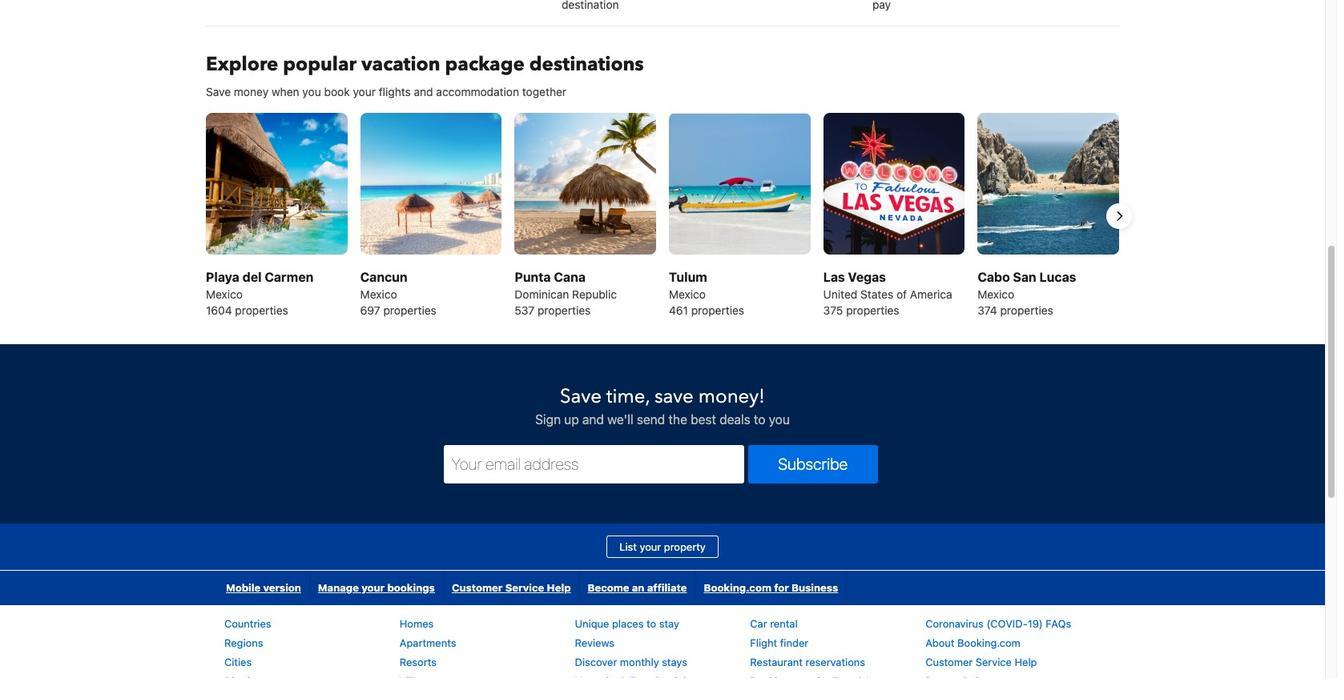 Task type: describe. For each thing, give the bounding box(es) containing it.
about booking.com link
[[926, 637, 1021, 650]]

unique
[[575, 618, 609, 630]]

subscribe
[[778, 455, 848, 473]]

unique places to stay reviews discover monthly stays
[[575, 618, 687, 669]]

restaurant
[[750, 656, 803, 669]]

las
[[823, 270, 845, 284]]

punta
[[515, 270, 551, 284]]

booking.com inside navigation
[[704, 582, 772, 594]]

republic
[[572, 288, 617, 301]]

mexico inside cancun mexico 697 properties
[[360, 288, 397, 301]]

places
[[612, 618, 644, 630]]

the
[[669, 413, 687, 427]]

money!
[[699, 384, 765, 410]]

697
[[360, 304, 380, 317]]

monthly
[[620, 656, 659, 669]]

properties inside the cabo san lucas mexico 374 properties
[[1000, 304, 1054, 317]]

cancun
[[360, 270, 408, 284]]

manage your bookings link
[[310, 571, 443, 606]]

bookings
[[387, 582, 435, 594]]

and inside explore popular vacation package destinations save money when you book your flights and accommodation together
[[414, 85, 433, 99]]

and inside save time, save money! sign up and we'll send the best deals to you
[[582, 413, 604, 427]]

discover monthly stays link
[[575, 656, 687, 669]]

mexico inside the cabo san lucas mexico 374 properties
[[978, 288, 1015, 301]]

we'll
[[608, 413, 634, 427]]

properties inside the punta cana dominican republic 537 properties
[[538, 304, 591, 317]]

explore popular vacation package destinations save money when you book your flights and accommodation together
[[206, 51, 644, 99]]

mobile version link
[[218, 571, 309, 606]]

rental
[[770, 618, 798, 630]]

del
[[243, 270, 262, 284]]

popular
[[283, 51, 357, 78]]

vacation
[[361, 51, 440, 78]]

booking.com for business link
[[696, 571, 846, 606]]

apartments
[[400, 637, 456, 650]]

customer service help
[[452, 582, 571, 594]]

mexico inside tulum mexico 461 properties
[[669, 288, 706, 301]]

unique places to stay link
[[575, 618, 679, 630]]

cabo
[[978, 270, 1010, 284]]

discover
[[575, 656, 617, 669]]

when
[[272, 85, 299, 99]]

property
[[664, 541, 706, 554]]

customer service help link for about booking.com
[[926, 656, 1037, 669]]

list
[[620, 541, 637, 554]]

las vegas united states of america 375 properties
[[823, 270, 952, 317]]

countries
[[224, 618, 271, 630]]

version
[[263, 582, 301, 594]]

an
[[632, 582, 645, 594]]

tulum mexico 461 properties
[[669, 270, 744, 317]]

next image
[[1110, 206, 1129, 226]]

Your email address email field
[[444, 445, 744, 484]]

cities
[[224, 656, 252, 669]]

you inside explore popular vacation package destinations save money when you book your flights and accommodation together
[[302, 85, 321, 99]]

sign
[[535, 413, 561, 427]]

booking.com for business
[[704, 582, 838, 594]]

manage
[[318, 582, 359, 594]]

up
[[564, 413, 579, 427]]

book
[[324, 85, 350, 99]]

your for list your property
[[640, 541, 661, 554]]

list your property link
[[607, 536, 719, 558]]

19)
[[1028, 618, 1043, 630]]

save time, save money! footer
[[0, 344, 1325, 679]]

tulum
[[669, 270, 707, 284]]

affiliate
[[647, 582, 687, 594]]

for
[[774, 582, 789, 594]]

playa del carmen mexico 1604 properties
[[206, 270, 314, 317]]

countries regions cities
[[224, 618, 271, 669]]

destinations
[[529, 51, 644, 78]]

mexico inside playa del carmen mexico 1604 properties
[[206, 288, 243, 301]]

apartments link
[[400, 637, 456, 650]]

playa
[[206, 270, 239, 284]]

money
[[234, 85, 269, 99]]

service inside coronavirus (covid-19) faqs about booking.com customer service help
[[976, 656, 1012, 669]]

customer service help link for manage your bookings
[[444, 571, 579, 606]]

to inside unique places to stay reviews discover monthly stays
[[647, 618, 656, 630]]

resorts link
[[400, 656, 437, 669]]

carmen
[[265, 270, 314, 284]]

homes
[[400, 618, 434, 630]]

flight
[[750, 637, 777, 650]]

cancun mexico 697 properties
[[360, 270, 437, 317]]

coronavirus
[[926, 618, 984, 630]]

resorts
[[400, 656, 437, 669]]

(covid-
[[987, 618, 1028, 630]]

regions
[[224, 637, 263, 650]]

stays
[[662, 656, 687, 669]]

save inside explore popular vacation package destinations save money when you book your flights and accommodation together
[[206, 85, 231, 99]]

dominican
[[515, 288, 569, 301]]

reviews link
[[575, 637, 615, 650]]



Task type: locate. For each thing, give the bounding box(es) containing it.
0 horizontal spatial and
[[414, 85, 433, 99]]

cana
[[554, 270, 586, 284]]

and right up on the bottom left
[[582, 413, 604, 427]]

0 horizontal spatial customer service help link
[[444, 571, 579, 606]]

537
[[515, 304, 535, 317]]

mobile version
[[226, 582, 301, 594]]

2 mexico from the left
[[360, 288, 397, 301]]

0 vertical spatial customer
[[452, 582, 503, 594]]

4 properties from the left
[[691, 304, 744, 317]]

0 horizontal spatial booking.com
[[704, 582, 772, 594]]

homes link
[[400, 618, 434, 630]]

navigation inside save time, save money! footer
[[218, 571, 847, 606]]

reviews
[[575, 637, 615, 650]]

your inside navigation
[[362, 582, 385, 594]]

0 vertical spatial help
[[547, 582, 571, 594]]

booking.com up car
[[704, 582, 772, 594]]

6 properties from the left
[[1000, 304, 1054, 317]]

properties down del
[[235, 304, 288, 317]]

1 vertical spatial and
[[582, 413, 604, 427]]

package
[[445, 51, 525, 78]]

customer right bookings
[[452, 582, 503, 594]]

to inside save time, save money! sign up and we'll send the best deals to you
[[754, 413, 766, 427]]

5 properties from the left
[[846, 304, 899, 317]]

0 vertical spatial customer service help link
[[444, 571, 579, 606]]

about
[[926, 637, 955, 650]]

reservations
[[806, 656, 865, 669]]

together
[[522, 85, 567, 99]]

0 horizontal spatial help
[[547, 582, 571, 594]]

1 vertical spatial customer service help link
[[926, 656, 1037, 669]]

properties
[[235, 304, 288, 317], [383, 304, 437, 317], [538, 304, 591, 317], [691, 304, 744, 317], [846, 304, 899, 317], [1000, 304, 1054, 317]]

0 horizontal spatial you
[[302, 85, 321, 99]]

united
[[823, 288, 858, 301]]

to
[[754, 413, 766, 427], [647, 618, 656, 630]]

461
[[669, 304, 688, 317]]

accommodation
[[436, 85, 519, 99]]

0 horizontal spatial customer
[[452, 582, 503, 594]]

booking.com down coronavirus (covid-19) faqs link
[[958, 637, 1021, 650]]

save up up on the bottom left
[[560, 384, 602, 410]]

business
[[792, 582, 838, 594]]

0 horizontal spatial service
[[505, 582, 544, 594]]

0 vertical spatial your
[[353, 85, 376, 99]]

1 vertical spatial booking.com
[[958, 637, 1021, 650]]

car rental flight finder restaurant reservations
[[750, 618, 865, 669]]

subscribe button
[[748, 445, 878, 484]]

4 mexico from the left
[[978, 288, 1015, 301]]

2 properties from the left
[[383, 304, 437, 317]]

1 horizontal spatial you
[[769, 413, 790, 427]]

properties inside playa del carmen mexico 1604 properties
[[235, 304, 288, 317]]

374
[[978, 304, 997, 317]]

save left money
[[206, 85, 231, 99]]

finder
[[780, 637, 809, 650]]

faqs
[[1046, 618, 1071, 630]]

san
[[1013, 270, 1037, 284]]

best
[[691, 413, 716, 427]]

properties inside tulum mexico 461 properties
[[691, 304, 744, 317]]

save
[[655, 384, 694, 410]]

your right manage
[[362, 582, 385, 594]]

restaurant reservations link
[[750, 656, 865, 669]]

2 vertical spatial your
[[362, 582, 385, 594]]

your inside explore popular vacation package destinations save money when you book your flights and accommodation together
[[353, 85, 376, 99]]

1 horizontal spatial customer
[[926, 656, 973, 669]]

properties right 697
[[383, 304, 437, 317]]

mexico down cancun
[[360, 288, 397, 301]]

help left become
[[547, 582, 571, 594]]

customer down about
[[926, 656, 973, 669]]

1 vertical spatial your
[[640, 541, 661, 554]]

0 vertical spatial to
[[754, 413, 766, 427]]

of
[[897, 288, 907, 301]]

cabo san lucas mexico 374 properties
[[978, 270, 1076, 317]]

vegas
[[848, 270, 886, 284]]

mobile
[[226, 582, 261, 594]]

1 vertical spatial customer
[[926, 656, 973, 669]]

1 horizontal spatial and
[[582, 413, 604, 427]]

coronavirus (covid-19) faqs about booking.com customer service help
[[926, 618, 1071, 669]]

mexico down the 'cabo'
[[978, 288, 1015, 301]]

1 properties from the left
[[235, 304, 288, 317]]

your right book
[[353, 85, 376, 99]]

help
[[547, 582, 571, 594], [1015, 656, 1037, 669]]

375
[[823, 304, 843, 317]]

manage your bookings
[[318, 582, 435, 594]]

1 vertical spatial you
[[769, 413, 790, 427]]

0 vertical spatial and
[[414, 85, 433, 99]]

0 vertical spatial booking.com
[[704, 582, 772, 594]]

cities link
[[224, 656, 252, 669]]

and
[[414, 85, 433, 99], [582, 413, 604, 427]]

properties inside cancun mexico 697 properties
[[383, 304, 437, 317]]

become
[[588, 582, 629, 594]]

save inside save time, save money! sign up and we'll send the best deals to you
[[560, 384, 602, 410]]

homes apartments resorts
[[400, 618, 456, 669]]

1 horizontal spatial booking.com
[[958, 637, 1021, 650]]

to left stay
[[647, 618, 656, 630]]

punta cana dominican republic 537 properties
[[515, 270, 617, 317]]

0 vertical spatial save
[[206, 85, 231, 99]]

countries link
[[224, 618, 271, 630]]

properties down dominican
[[538, 304, 591, 317]]

help inside coronavirus (covid-19) faqs about booking.com customer service help
[[1015, 656, 1037, 669]]

properties right '461'
[[691, 304, 744, 317]]

3 mexico from the left
[[669, 288, 706, 301]]

explore popular vacation package destinations region
[[193, 113, 1132, 319]]

lucas
[[1040, 270, 1076, 284]]

0 horizontal spatial to
[[647, 618, 656, 630]]

booking.com
[[704, 582, 772, 594], [958, 637, 1021, 650]]

your right list
[[640, 541, 661, 554]]

1 vertical spatial to
[[647, 618, 656, 630]]

mexico up 1604
[[206, 288, 243, 301]]

1604
[[206, 304, 232, 317]]

service inside navigation
[[505, 582, 544, 594]]

1 vertical spatial help
[[1015, 656, 1037, 669]]

coronavirus (covid-19) faqs link
[[926, 618, 1071, 630]]

mexico
[[206, 288, 243, 301], [360, 288, 397, 301], [669, 288, 706, 301], [978, 288, 1015, 301]]

0 vertical spatial you
[[302, 85, 321, 99]]

save time, save money! sign up and we'll send the best deals to you
[[535, 384, 790, 427]]

customer
[[452, 582, 503, 594], [926, 656, 973, 669]]

your for manage your bookings
[[362, 582, 385, 594]]

you inside save time, save money! sign up and we'll send the best deals to you
[[769, 413, 790, 427]]

booking.com inside coronavirus (covid-19) faqs about booking.com customer service help
[[958, 637, 1021, 650]]

list your property
[[620, 541, 706, 554]]

you left book
[[302, 85, 321, 99]]

1 horizontal spatial help
[[1015, 656, 1037, 669]]

1 vertical spatial service
[[976, 656, 1012, 669]]

you right deals
[[769, 413, 790, 427]]

become an affiliate link
[[580, 571, 695, 606]]

1 horizontal spatial service
[[976, 656, 1012, 669]]

navigation containing mobile version
[[218, 571, 847, 606]]

properties down san
[[1000, 304, 1054, 317]]

navigation
[[218, 571, 847, 606]]

car rental link
[[750, 618, 798, 630]]

0 vertical spatial service
[[505, 582, 544, 594]]

1 horizontal spatial save
[[560, 384, 602, 410]]

your
[[353, 85, 376, 99], [640, 541, 661, 554], [362, 582, 385, 594]]

1 mexico from the left
[[206, 288, 243, 301]]

mexico down 'tulum'
[[669, 288, 706, 301]]

help inside navigation
[[547, 582, 571, 594]]

customer inside coronavirus (covid-19) faqs about booking.com customer service help
[[926, 656, 973, 669]]

become an affiliate
[[588, 582, 687, 594]]

properties inside las vegas united states of america 375 properties
[[846, 304, 899, 317]]

flights
[[379, 85, 411, 99]]

help down 19)
[[1015, 656, 1037, 669]]

flight finder link
[[750, 637, 809, 650]]

0 horizontal spatial save
[[206, 85, 231, 99]]

1 vertical spatial save
[[560, 384, 602, 410]]

car
[[750, 618, 767, 630]]

1 horizontal spatial to
[[754, 413, 766, 427]]

1 horizontal spatial customer service help link
[[926, 656, 1037, 669]]

and right flights
[[414, 85, 433, 99]]

time,
[[606, 384, 650, 410]]

stay
[[659, 618, 679, 630]]

deals
[[720, 413, 751, 427]]

to right deals
[[754, 413, 766, 427]]

3 properties from the left
[[538, 304, 591, 317]]

properties down states
[[846, 304, 899, 317]]



Task type: vqa. For each thing, say whether or not it's contained in the screenshot.
worldwide. inside WORLDWIDE. DISCOUNTS ARE APPLIED TO THE PRICE BEFORE TAXES AND FEES.
no



